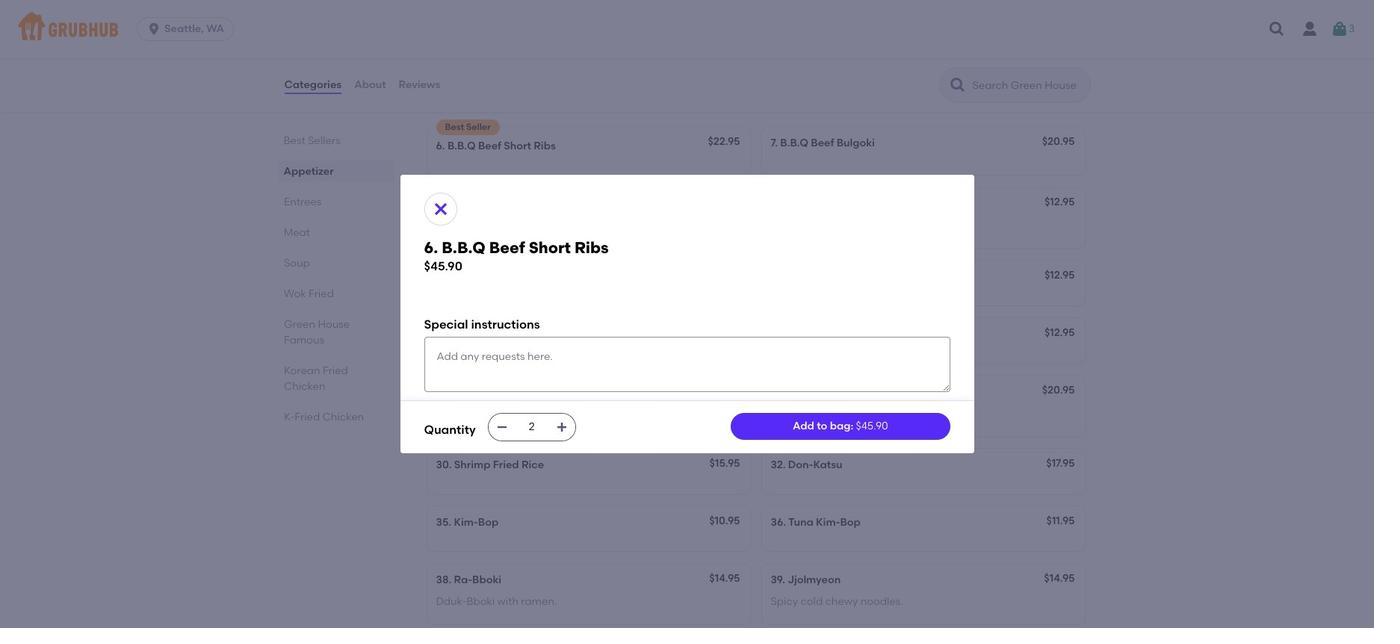 Task type: locate. For each thing, give the bounding box(es) containing it.
pork
[[509, 197, 532, 210], [529, 328, 552, 341]]

$20.95 up '$17.95'
[[1042, 384, 1075, 397]]

0 vertical spatial pork
[[509, 197, 532, 210]]

chicken down korean at the bottom left of the page
[[284, 380, 325, 393]]

pancake
[[834, 386, 880, 398]]

12.
[[436, 328, 449, 341]]

best left seller
[[445, 122, 464, 132]]

bulgoki
[[837, 136, 875, 149]]

svg image inside seattle, wa button
[[147, 22, 162, 37]]

fried down korean fried chicken
[[294, 411, 320, 424]]

tofu inside 'button'
[[452, 270, 474, 283]]

2 kim- from the left
[[816, 517, 841, 529]]

pork down 10. tofu soup with seafood
[[529, 328, 552, 341]]

soup inside 'button'
[[476, 270, 502, 283]]

6. up 10.
[[424, 238, 438, 257]]

ra-
[[454, 574, 472, 587]]

Special instructions text field
[[424, 337, 950, 393]]

2 vertical spatial svg image
[[496, 422, 508, 434]]

1 vertical spatial $20.95
[[1042, 384, 1075, 397]]

1 vertical spatial 6.
[[424, 238, 438, 257]]

with
[[505, 270, 527, 283], [504, 328, 526, 341], [840, 328, 861, 341], [497, 595, 519, 608]]

beef down seller
[[478, 139, 502, 152]]

1 horizontal spatial svg image
[[556, 422, 568, 434]]

bboki up the "dduk-bboki with ramen."
[[472, 574, 502, 587]]

$45.90 right bag:
[[856, 420, 889, 433]]

tofu right 12.
[[451, 328, 473, 341]]

soup down meat at the left
[[284, 257, 310, 270]]

$45.90 inside 6. b.b.q beef short ribs $45.90
[[424, 259, 463, 273]]

svg image left 3 button
[[1268, 20, 1286, 38]]

28. seafood pancake
[[771, 386, 880, 398]]

0 vertical spatial seafood
[[529, 270, 572, 283]]

1 horizontal spatial entrees
[[424, 92, 483, 110]]

short
[[461, 407, 487, 420]]

beef up 10. tofu soup with seafood
[[489, 238, 525, 257]]

tofu for 13.
[[787, 328, 808, 341]]

1 vertical spatial entrees
[[284, 196, 321, 209]]

search icon image
[[949, 76, 967, 94]]

2 $14.95 from the left
[[1044, 573, 1075, 585]]

36.
[[771, 517, 786, 529]]

short
[[504, 139, 531, 152], [529, 238, 571, 257]]

svg image inside 3 button
[[1331, 20, 1349, 38]]

1 vertical spatial svg image
[[432, 200, 450, 218]]

1 vertical spatial best
[[284, 135, 305, 147]]

soup right special
[[476, 328, 502, 341]]

38.
[[436, 574, 452, 587]]

1 horizontal spatial $45.90
[[856, 420, 889, 433]]

svg image
[[1331, 20, 1349, 38], [147, 22, 162, 37], [556, 422, 568, 434]]

0 horizontal spatial $45.90
[[424, 259, 463, 273]]

seafood right the 28.
[[789, 386, 832, 398]]

best left sellers
[[284, 135, 305, 147]]

tuna
[[789, 517, 814, 529]]

beef short ribs soup.
[[436, 407, 538, 420]]

beef
[[811, 136, 835, 149], [478, 139, 502, 152], [489, 238, 525, 257], [436, 407, 459, 420]]

fried
[[308, 288, 334, 300], [322, 365, 348, 377], [294, 411, 320, 424], [493, 459, 519, 471]]

1 horizontal spatial seafood
[[789, 386, 832, 398]]

$45.90
[[424, 259, 463, 273], [856, 420, 889, 433]]

1 horizontal spatial best
[[445, 122, 464, 132]]

$22.95
[[708, 135, 740, 148]]

bboki down 38. ra-bboki
[[467, 595, 495, 608]]

bop
[[478, 517, 499, 529], [841, 517, 861, 529]]

0 vertical spatial 6.
[[436, 139, 445, 152]]

tofu
[[452, 270, 474, 283], [451, 328, 473, 341], [787, 328, 808, 341]]

0 vertical spatial svg image
[[1268, 20, 1286, 38]]

with left kimchi
[[840, 328, 861, 341]]

with inside 'button'
[[505, 270, 527, 283]]

0 vertical spatial $45.90
[[424, 259, 463, 273]]

b.b.q right '7.'
[[781, 136, 809, 149]]

6. up "8."
[[436, 139, 445, 152]]

pork up 6. b.b.q beef short ribs $45.90
[[509, 197, 532, 210]]

special instructions
[[424, 318, 540, 332]]

dduk-
[[436, 595, 467, 608]]

spicy right 'spicy' 'icon'
[[453, 226, 476, 236]]

fried right korean at the bottom left of the page
[[322, 365, 348, 377]]

about button
[[354, 58, 387, 112]]

to
[[817, 420, 828, 433]]

$20.95
[[1042, 135, 1075, 148], [1042, 384, 1075, 397]]

wok fried
[[284, 288, 334, 300]]

0 horizontal spatial $14.95
[[710, 573, 740, 585]]

$12.95
[[1045, 196, 1075, 208], [1045, 269, 1075, 281], [710, 327, 740, 339], [1045, 327, 1075, 339]]

1 bop from the left
[[478, 517, 499, 529]]

fried for k-
[[294, 411, 320, 424]]

0 horizontal spatial svg image
[[147, 22, 162, 37]]

bop right tuna
[[841, 517, 861, 529]]

green
[[284, 318, 315, 331]]

fried inside korean fried chicken
[[322, 365, 348, 377]]

0 vertical spatial chicken
[[284, 380, 325, 393]]

k-fried chicken
[[284, 411, 364, 424]]

1 vertical spatial chicken
[[322, 411, 364, 424]]

spicy down 39.
[[771, 595, 798, 608]]

tofu for 10.
[[452, 270, 474, 283]]

35. kim-bop
[[436, 517, 499, 529]]

$12.95 button
[[762, 188, 1085, 248], [762, 261, 1085, 306]]

$14.95 left 39.
[[710, 573, 740, 585]]

shrimp
[[454, 459, 491, 471]]

svg image up 'spicy' 'icon'
[[432, 200, 450, 218]]

2 horizontal spatial svg image
[[1331, 20, 1349, 38]]

b.b.q
[[781, 136, 809, 149], [448, 139, 476, 152], [478, 197, 507, 210], [442, 238, 486, 257]]

0 vertical spatial entrees
[[424, 92, 483, 110]]

with down 10. tofu soup with seafood
[[504, 328, 526, 341]]

seller
[[466, 122, 491, 132]]

0 vertical spatial short
[[504, 139, 531, 152]]

38. ra-bboki
[[436, 574, 502, 587]]

$14.95
[[710, 573, 740, 585], [1044, 573, 1075, 585]]

instructions
[[471, 318, 540, 332]]

kalbi
[[451, 386, 477, 398]]

best inside best seller 6. b.b.q beef short ribs
[[445, 122, 464, 132]]

quantity
[[424, 423, 476, 437]]

sellers
[[308, 135, 341, 147]]

fried right 'wok'
[[308, 288, 334, 300]]

add to bag: $45.90
[[793, 420, 889, 433]]

with for seafood
[[505, 270, 527, 283]]

0 horizontal spatial entrees
[[284, 196, 321, 209]]

soup right 10.
[[476, 270, 502, 283]]

short inside best seller 6. b.b.q beef short ribs
[[504, 139, 531, 152]]

best seller 6. b.b.q beef short ribs
[[436, 122, 556, 152]]

spicy
[[448, 197, 476, 210], [453, 226, 476, 236], [771, 595, 798, 608]]

1 vertical spatial ribs
[[575, 238, 609, 257]]

0 vertical spatial $20.95
[[1042, 135, 1075, 148]]

kim- right tuna
[[816, 517, 841, 529]]

2 vertical spatial spicy
[[771, 595, 798, 608]]

8 pieces fried dumplings image
[[638, 0, 750, 60]]

spicy right "8."
[[448, 197, 476, 210]]

kim-
[[454, 517, 478, 529], [816, 517, 841, 529]]

fried for wok
[[308, 288, 334, 300]]

0 vertical spatial $12.95 button
[[762, 188, 1085, 248]]

svg image down ribs
[[496, 422, 508, 434]]

$45.90 down 'spicy' 'icon'
[[424, 259, 463, 273]]

1 horizontal spatial $14.95
[[1044, 573, 1075, 585]]

tofu right 10.
[[452, 270, 474, 283]]

28.
[[771, 386, 786, 398]]

b.b.q down seller
[[448, 139, 476, 152]]

best
[[445, 122, 464, 132], [284, 135, 305, 147]]

b.b.q up 10.
[[442, 238, 486, 257]]

seafood
[[529, 270, 572, 283], [789, 386, 832, 398]]

with up instructions on the left of the page
[[505, 270, 527, 283]]

1 horizontal spatial bop
[[841, 517, 861, 529]]

0 horizontal spatial seafood
[[529, 270, 572, 283]]

special
[[424, 318, 468, 332]]

entrees
[[424, 92, 483, 110], [284, 196, 321, 209]]

b.b.q inside best seller 6. b.b.q beef short ribs
[[448, 139, 476, 152]]

chicken down korean fried chicken
[[322, 411, 364, 424]]

0 vertical spatial ribs
[[534, 139, 556, 152]]

$14.95 for spicy cold chewy noodles.
[[1044, 573, 1075, 585]]

soup right "13."
[[811, 328, 837, 341]]

chicken
[[284, 380, 325, 393], [322, 411, 364, 424]]

short up 10. tofu soup with seafood 'button'
[[529, 238, 571, 257]]

1 horizontal spatial kim-
[[816, 517, 841, 529]]

entrees up meat at the left
[[284, 196, 321, 209]]

chicken inside korean fried chicken
[[284, 380, 325, 393]]

soup.
[[510, 407, 538, 420]]

1 vertical spatial short
[[529, 238, 571, 257]]

0 horizontal spatial kim-
[[454, 517, 478, 529]]

k-
[[284, 411, 294, 424]]

$17.95
[[1047, 457, 1075, 470]]

tofu right "13."
[[787, 328, 808, 341]]

6.
[[436, 139, 445, 152], [424, 238, 438, 257]]

b.b.q inside 6. b.b.q beef short ribs $45.90
[[442, 238, 486, 257]]

short up 8. spicy b.b.q pork
[[504, 139, 531, 152]]

$14.95 down $11.95
[[1044, 573, 1075, 585]]

katsu
[[814, 459, 843, 471]]

1 $14.95 from the left
[[710, 573, 740, 585]]

0 horizontal spatial bop
[[478, 517, 499, 529]]

svg image
[[1268, 20, 1286, 38], [432, 200, 450, 218], [496, 422, 508, 434]]

2 horizontal spatial svg image
[[1268, 20, 1286, 38]]

dduk-bboki with ramen.
[[436, 595, 557, 608]]

0 horizontal spatial ribs
[[534, 139, 556, 152]]

30. shrimp fried rice
[[436, 459, 544, 471]]

tofu for 12.
[[451, 328, 473, 341]]

ribs
[[534, 139, 556, 152], [575, 238, 609, 257]]

beef up quantity
[[436, 407, 459, 420]]

svg image for seattle, wa
[[147, 22, 162, 37]]

about
[[354, 78, 386, 91]]

add
[[793, 420, 815, 433]]

best for seller
[[445, 122, 464, 132]]

seafood inside 'button'
[[529, 270, 572, 283]]

0 horizontal spatial best
[[284, 135, 305, 147]]

soup for 12.
[[476, 328, 502, 341]]

2 $20.95 from the top
[[1042, 384, 1075, 397]]

soup
[[284, 257, 310, 270], [476, 270, 502, 283], [476, 328, 502, 341], [811, 328, 837, 341]]

seafood up instructions on the left of the page
[[529, 270, 572, 283]]

0 vertical spatial best
[[445, 122, 464, 132]]

$20.95 down search green house 'search box'
[[1042, 135, 1075, 148]]

soup for 10.
[[476, 270, 502, 283]]

1 vertical spatial $12.95 button
[[762, 261, 1085, 306]]

best for sellers
[[284, 135, 305, 147]]

1 horizontal spatial ribs
[[575, 238, 609, 257]]

kim- right 35.
[[454, 517, 478, 529]]

reviews button
[[398, 58, 441, 112]]

korean fried chicken
[[284, 365, 348, 393]]

entrees up seller
[[424, 92, 483, 110]]

bop right 35.
[[478, 517, 499, 529]]

b.b.q right "8."
[[478, 197, 507, 210]]

1 vertical spatial bboki
[[467, 595, 495, 608]]

1 $20.95 from the top
[[1042, 135, 1075, 148]]

1 vertical spatial spicy
[[453, 226, 476, 236]]

1 kim- from the left
[[454, 517, 478, 529]]

0 horizontal spatial svg image
[[432, 200, 450, 218]]



Task type: describe. For each thing, give the bounding box(es) containing it.
wa
[[206, 22, 224, 35]]

35.
[[436, 517, 452, 529]]

$18.95
[[710, 384, 740, 397]]

chicken for korean fried chicken
[[284, 380, 325, 393]]

fried left rice
[[493, 459, 519, 471]]

beef left bulgoki
[[811, 136, 835, 149]]

0 vertical spatial spicy
[[448, 197, 476, 210]]

seattle,
[[165, 22, 204, 35]]

7. b.b.q beef bulgoki
[[771, 136, 875, 149]]

tang
[[480, 386, 505, 398]]

3 button
[[1331, 16, 1355, 43]]

1 horizontal spatial svg image
[[496, 422, 508, 434]]

8.
[[436, 197, 445, 210]]

house
[[318, 318, 350, 331]]

with left ramen.
[[497, 595, 519, 608]]

spicy for spicy
[[453, 226, 476, 236]]

$11.95
[[1047, 515, 1075, 528]]

8. spicy b.b.q pork
[[436, 197, 532, 210]]

Input item quantity number field
[[516, 414, 548, 441]]

32. don-katsu
[[771, 459, 843, 471]]

1 vertical spatial $45.90
[[856, 420, 889, 433]]

0 vertical spatial bboki
[[472, 574, 502, 587]]

$20.95 for 6. b.b.q beef short ribs
[[1042, 135, 1075, 148]]

best sellers
[[284, 135, 341, 147]]

2 $12.95 button from the top
[[762, 261, 1085, 306]]

meat
[[284, 226, 310, 239]]

soup for 13.
[[811, 328, 837, 341]]

Search Green House search field
[[971, 78, 1086, 93]]

main navigation navigation
[[0, 0, 1375, 58]]

36. tuna kim-bop
[[771, 517, 861, 529]]

categories
[[284, 78, 342, 91]]

chicken for k-fried chicken
[[322, 411, 364, 424]]

seattle, wa
[[165, 22, 224, 35]]

chewy
[[826, 595, 858, 608]]

categories button
[[284, 58, 342, 112]]

kimchi
[[864, 328, 899, 341]]

don-
[[788, 459, 814, 471]]

6. b.b.q beef short ribs $45.90
[[424, 238, 609, 273]]

$15.95
[[710, 457, 740, 470]]

spicy cold chewy noodles.
[[771, 595, 903, 608]]

fried for korean
[[322, 365, 348, 377]]

32.
[[771, 459, 786, 471]]

7.
[[771, 136, 778, 149]]

jjolmyeon
[[788, 574, 841, 587]]

10. tofu soup with seafood button
[[427, 261, 750, 306]]

green house famous
[[284, 318, 350, 347]]

cold
[[801, 595, 823, 608]]

spicy for spicy cold chewy noodles.
[[771, 595, 798, 608]]

19.
[[436, 386, 449, 398]]

seattle, wa button
[[137, 17, 240, 41]]

6. inside 6. b.b.q beef short ribs $45.90
[[424, 238, 438, 257]]

10.
[[436, 270, 450, 283]]

short inside 6. b.b.q beef short ribs $45.90
[[529, 238, 571, 257]]

famous
[[284, 334, 324, 347]]

beef inside best seller 6. b.b.q beef short ribs
[[478, 139, 502, 152]]

1 vertical spatial seafood
[[789, 386, 832, 398]]

ribs
[[490, 407, 508, 420]]

rice
[[522, 459, 544, 471]]

ribs inside best seller 6. b.b.q beef short ribs
[[534, 139, 556, 152]]

svg image inside main navigation navigation
[[1268, 20, 1286, 38]]

appetizer
[[284, 165, 334, 178]]

$10.95
[[709, 515, 740, 528]]

beef inside 6. b.b.q beef short ribs $45.90
[[489, 238, 525, 257]]

noodles.
[[861, 595, 903, 608]]

spicy image
[[436, 225, 450, 238]]

39.
[[771, 574, 785, 587]]

$14.95 for dduk-bboki with ramen.
[[710, 573, 740, 585]]

3
[[1349, 22, 1355, 35]]

2 bop from the left
[[841, 517, 861, 529]]

korean
[[284, 365, 320, 377]]

wok
[[284, 288, 306, 300]]

ramen.
[[521, 595, 557, 608]]

1 vertical spatial pork
[[529, 328, 552, 341]]

12. tofu soup with pork
[[436, 328, 552, 341]]

39. jjolmyeon
[[771, 574, 841, 587]]

6. inside best seller 6. b.b.q beef short ribs
[[436, 139, 445, 152]]

13. tofu soup with kimchi
[[771, 328, 899, 341]]

30.
[[436, 459, 452, 471]]

reviews
[[399, 78, 440, 91]]

svg image for 3
[[1331, 20, 1349, 38]]

13.
[[771, 328, 784, 341]]

19. kalbi tang
[[436, 386, 505, 398]]

bag:
[[830, 420, 854, 433]]

$20.95 for $18.95
[[1042, 384, 1075, 397]]

10. tofu soup with seafood
[[436, 270, 572, 283]]

with for kimchi
[[840, 328, 861, 341]]

ribs inside 6. b.b.q beef short ribs $45.90
[[575, 238, 609, 257]]

1 $12.95 button from the top
[[762, 188, 1085, 248]]

with for pork
[[504, 328, 526, 341]]



Task type: vqa. For each thing, say whether or not it's contained in the screenshot.
Shrimp
yes



